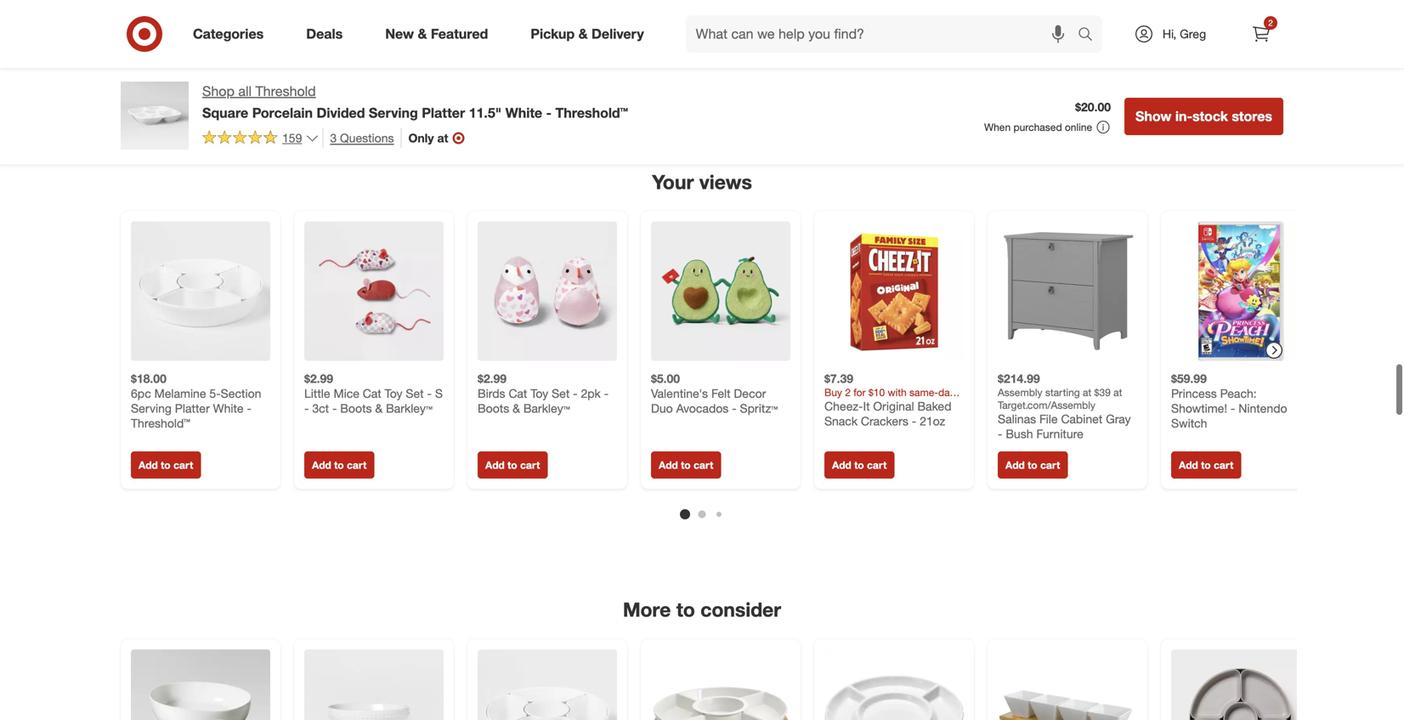 Task type: locate. For each thing, give the bounding box(es) containing it.
set
[[406, 386, 424, 401], [552, 386, 570, 401]]

valentine's
[[651, 386, 708, 401]]

pickup & delivery
[[531, 26, 644, 42]]

platter left the "section"
[[175, 401, 210, 416]]

cart down mice
[[347, 459, 367, 472]]

$5.00 valentine's felt decor duo avocados - spritz™
[[651, 371, 778, 416]]

cart down crackers
[[867, 459, 887, 472]]

platter inside shop all threshold square porcelain divided serving platter 11.5" white - threshold™
[[422, 104, 465, 121]]

& right "dip"
[[295, 85, 303, 101]]

s
[[435, 386, 443, 401]]

- right 5-
[[247, 401, 252, 416]]

platter
[[422, 104, 465, 121], [175, 401, 210, 416]]

-
[[546, 104, 552, 121], [427, 386, 432, 401], [573, 386, 578, 401], [604, 386, 609, 401], [247, 401, 252, 416], [304, 401, 309, 416], [332, 401, 337, 416], [732, 401, 737, 416], [1231, 401, 1236, 416], [912, 414, 917, 429], [998, 426, 1003, 441]]

to for cheez-it original baked snack crackers - 21oz
[[855, 459, 864, 472]]

add down duo
[[659, 459, 678, 472]]

set inside $2.99 little mice cat toy set - s - 3ct - boots & barkley™
[[406, 386, 424, 401]]

- left 21oz
[[912, 414, 917, 429]]

1 vertical spatial white
[[213, 401, 244, 416]]

- left the '3ct'
[[304, 401, 309, 416]]

baked
[[918, 399, 952, 414]]

cart
[[173, 459, 193, 472], [347, 459, 367, 472], [520, 459, 540, 472], [694, 459, 714, 472], [867, 459, 887, 472], [1041, 459, 1061, 472], [1214, 459, 1234, 472]]

to down bush
[[1028, 459, 1038, 472]]

$5.00
[[651, 371, 680, 386]]

$214.99 assembly starting at $39 at target.com/assembly salinas file cabinet gray - bush furniture
[[998, 371, 1131, 441]]

cart down $2.99 birds cat toy set - 2pk - boots & barkley™ on the bottom left
[[520, 459, 540, 472]]

1 toy from the left
[[385, 386, 403, 401]]

threshold™ down the 6pc
[[131, 416, 190, 431]]

threshold
[[256, 83, 316, 99]]

1 add to cart from the left
[[139, 459, 193, 472]]

cart down furniture on the right bottom of page
[[1041, 459, 1061, 472]]

5 add from the left
[[832, 459, 852, 472]]

2 add to cart button from the left
[[304, 452, 374, 479]]

cabinet
[[1062, 412, 1103, 426]]

show in-stock stores button
[[1125, 98, 1284, 135]]

square
[[202, 104, 248, 121]]

1 $2.99 from the left
[[304, 371, 333, 386]]

bush
[[1006, 426, 1034, 441]]

add to cart button for birds cat toy set - 2pk - boots & barkley™
[[478, 452, 548, 479]]

only
[[409, 130, 434, 145]]

& right pickup on the left top
[[579, 26, 588, 42]]

to for salinas file cabinet gray - bush furniture
[[1028, 459, 1038, 472]]

threshold™ inside shop all threshold square porcelain divided serving platter 11.5" white - threshold™
[[556, 104, 628, 121]]

0 horizontal spatial threshold™
[[131, 416, 190, 431]]

1 cat from the left
[[363, 386, 381, 401]]

barkley™
[[386, 401, 433, 416], [524, 401, 570, 416]]

& right mice
[[375, 401, 383, 416]]

cart down avocados
[[694, 459, 714, 472]]

set left s
[[406, 386, 424, 401]]

gray
[[1106, 412, 1131, 426]]

1 horizontal spatial set
[[552, 386, 570, 401]]

1 horizontal spatial platter
[[422, 104, 465, 121]]

set left 2pk
[[552, 386, 570, 401]]

add down switch
[[1179, 459, 1199, 472]]

serving down servers
[[369, 104, 418, 121]]

add to cart button down avocados
[[651, 452, 721, 479]]

add down the '3ct'
[[312, 459, 331, 472]]

0 horizontal spatial toy
[[385, 386, 403, 401]]

$2.99 inside $2.99 birds cat toy set - 2pk - boots & barkley™
[[478, 371, 507, 386]]

target.com/assembly
[[998, 399, 1096, 412]]

toy
[[385, 386, 403, 401], [531, 386, 549, 401]]

- right felt
[[732, 401, 737, 416]]

2 set from the left
[[552, 386, 570, 401]]

cat
[[363, 386, 381, 401], [509, 386, 527, 401]]

questions
[[340, 130, 394, 145]]

dip
[[270, 85, 291, 101]]

to down $2.99 birds cat toy set - 2pk - boots & barkley™ on the bottom left
[[508, 459, 518, 472]]

add to cart button for 6pc melamine 5-section serving platter white - threshold™
[[131, 452, 201, 479]]

boots right s
[[478, 401, 510, 416]]

- left nintendo
[[1231, 401, 1236, 416]]

add to cart down bush
[[1006, 459, 1061, 472]]

add for 6pc melamine 5-section serving platter white - threshold™
[[139, 459, 158, 472]]

bruntmor 12'' 5 sectional porcelain divided serving platter - white image
[[825, 649, 964, 720]]

threshold™ down the pickup & delivery link
[[556, 104, 628, 121]]

6 add from the left
[[1006, 459, 1025, 472]]

valentine's felt decor duo avocados - spritz™ image
[[651, 222, 791, 361]]

- inside $5.00 valentine's felt decor duo avocados - spritz™
[[732, 401, 737, 416]]

- inside $18.00 6pc melamine 5-section serving platter white - threshold™
[[247, 401, 252, 416]]

categories
[[193, 26, 264, 42]]

1 vertical spatial serving
[[131, 401, 172, 416]]

threshold™
[[556, 104, 628, 121], [131, 416, 190, 431]]

7 add from the left
[[1179, 459, 1199, 472]]

1 set from the left
[[406, 386, 424, 401]]

new
[[385, 26, 414, 42]]

0 horizontal spatial at
[[437, 130, 448, 145]]

showtime!
[[1172, 401, 1228, 416]]

0 horizontal spatial boots
[[340, 401, 372, 416]]

0 horizontal spatial platter
[[175, 401, 210, 416]]

add to cart for birds cat toy set - 2pk - boots & barkley™
[[486, 459, 540, 472]]

$2.99 right s
[[478, 371, 507, 386]]

serving inside shop all threshold square porcelain divided serving platter 11.5" white - threshold™
[[369, 104, 418, 121]]

What can we help you find? suggestions appear below search field
[[686, 15, 1082, 53]]

1 boots from the left
[[340, 401, 372, 416]]

1 add to cart button from the left
[[131, 452, 201, 479]]

- right 11.5"
[[546, 104, 552, 121]]

to down snack
[[855, 459, 864, 472]]

to down mice
[[334, 459, 344, 472]]

1 vertical spatial threshold™
[[131, 416, 190, 431]]

1 horizontal spatial at
[[1083, 386, 1092, 399]]

0 horizontal spatial cat
[[363, 386, 381, 401]]

cart for little mice cat toy set - s - 3ct - boots & barkley™
[[347, 459, 367, 472]]

servers
[[378, 85, 425, 101]]

5 add to cart from the left
[[832, 459, 887, 472]]

salinas file cabinet gray - bush furniture image
[[998, 222, 1138, 361]]

related
[[615, 37, 686, 60]]

1 horizontal spatial $2.99
[[478, 371, 507, 386]]

$2.99 up the '3ct'
[[304, 371, 333, 386]]

princess peach: showtime! - nintendo switch image
[[1172, 222, 1311, 361]]

add for cheez-it original baked snack crackers - 21oz
[[832, 459, 852, 472]]

boots
[[340, 401, 372, 416], [478, 401, 510, 416]]

show
[[1136, 108, 1172, 124]]

7 add to cart button from the left
[[1172, 452, 1242, 479]]

$2.99 inside $2.99 little mice cat toy set - s - 3ct - boots & barkley™
[[304, 371, 333, 386]]

4 cart from the left
[[694, 459, 714, 472]]

platter inside $18.00 6pc melamine 5-section serving platter white - threshold™
[[175, 401, 210, 416]]

4 add to cart from the left
[[659, 459, 714, 472]]

0 horizontal spatial set
[[406, 386, 424, 401]]

2 boots from the left
[[478, 401, 510, 416]]

cart down showtime!
[[1214, 459, 1234, 472]]

white right 11.5"
[[506, 104, 543, 121]]

1 vertical spatial platter
[[175, 401, 210, 416]]

&
[[418, 26, 427, 42], [579, 26, 588, 42], [295, 85, 303, 101], [375, 401, 383, 416], [513, 401, 520, 416]]

purchased
[[1014, 121, 1062, 133]]

- inside shop all threshold square porcelain divided serving platter 11.5" white - threshold™
[[546, 104, 552, 121]]

at right only
[[437, 130, 448, 145]]

platter up only at
[[422, 104, 465, 121]]

0 horizontal spatial 6pc melamine 5-section serving platter white - threshold™ image
[[131, 222, 270, 361]]

0 vertical spatial platter
[[422, 104, 465, 121]]

6pc melamine 5-section serving platter white - threshold™ image
[[131, 222, 270, 361], [478, 649, 617, 720]]

& for delivery
[[579, 26, 588, 42]]

1 vertical spatial 6pc melamine 5-section serving platter white - threshold™ image
[[478, 649, 617, 720]]

2
[[1269, 17, 1274, 28]]

featured
[[431, 26, 488, 42]]

2 cat from the left
[[509, 386, 527, 401]]

7 cart from the left
[[1214, 459, 1234, 472]]

add to cart button down switch
[[1172, 452, 1242, 479]]

add
[[139, 459, 158, 472], [312, 459, 331, 472], [486, 459, 505, 472], [659, 459, 678, 472], [832, 459, 852, 472], [1006, 459, 1025, 472], [1179, 459, 1199, 472]]

add to cart button down $18.00 6pc melamine 5-section serving platter white - threshold™
[[131, 452, 201, 479]]

1 horizontal spatial white
[[506, 104, 543, 121]]

0 horizontal spatial white
[[213, 401, 244, 416]]

add to cart for valentine's felt decor duo avocados - spritz™
[[659, 459, 714, 472]]

add to cart down $18.00 6pc melamine 5-section serving platter white - threshold™
[[139, 459, 193, 472]]

serving down $18.00
[[131, 401, 172, 416]]

- left bush
[[998, 426, 1003, 441]]

boots right the '3ct'
[[340, 401, 372, 416]]

add down bush
[[1006, 459, 1025, 472]]

original
[[874, 399, 915, 414]]

2 $2.99 from the left
[[478, 371, 507, 386]]

0 vertical spatial serving
[[369, 104, 418, 121]]

shop
[[202, 83, 235, 99]]

add to cart button for princess peach: showtime! - nintendo switch
[[1172, 452, 1242, 479]]

3 add to cart button from the left
[[478, 452, 548, 479]]

3 cart from the left
[[520, 459, 540, 472]]

add to cart button down the '3ct'
[[304, 452, 374, 479]]

add to cart button
[[131, 452, 201, 479], [304, 452, 374, 479], [478, 452, 548, 479], [651, 452, 721, 479], [825, 452, 895, 479], [998, 452, 1068, 479], [1172, 452, 1242, 479]]

to down avocados
[[681, 459, 691, 472]]

elama 5 piece party serving set image
[[998, 649, 1138, 720]]

to right more
[[677, 598, 695, 622]]

1 horizontal spatial serving
[[369, 104, 418, 121]]

3ct
[[312, 401, 329, 416]]

toy left s
[[385, 386, 403, 401]]

melamine
[[154, 386, 206, 401]]

6 cart from the left
[[1041, 459, 1061, 472]]

1 cart from the left
[[173, 459, 193, 472]]

views
[[700, 170, 752, 194]]

more to consider
[[623, 598, 781, 622]]

toy right birds at the bottom
[[531, 386, 549, 401]]

cat inside $2.99 little mice cat toy set - s - 3ct - boots & barkley™
[[363, 386, 381, 401]]

1 horizontal spatial threshold™
[[556, 104, 628, 121]]

to for valentine's felt decor duo avocados - spritz™
[[681, 459, 691, 472]]

cat right mice
[[363, 386, 381, 401]]

cart for salinas file cabinet gray - bush furniture
[[1041, 459, 1061, 472]]

white inside $18.00 6pc melamine 5-section serving platter white - threshold™
[[213, 401, 244, 416]]

6 add to cart button from the left
[[998, 452, 1068, 479]]

add to cart down avocados
[[659, 459, 714, 472]]

- right 2pk
[[604, 386, 609, 401]]

to down switch
[[1202, 459, 1211, 472]]

0 horizontal spatial barkley™
[[386, 401, 433, 416]]

snack
[[825, 414, 858, 429]]

add down birds at the bottom
[[486, 459, 505, 472]]

2 toy from the left
[[531, 386, 549, 401]]

0 horizontal spatial $2.99
[[304, 371, 333, 386]]

3
[[330, 130, 337, 145]]

at right $39
[[1114, 386, 1123, 399]]

0 vertical spatial white
[[506, 104, 543, 121]]

add to cart down the '3ct'
[[312, 459, 367, 472]]

add down the 6pc
[[139, 459, 158, 472]]

add to cart down switch
[[1179, 459, 1234, 472]]

barkley™ left 2pk
[[524, 401, 570, 416]]

cart for birds cat toy set - 2pk - boots & barkley™
[[520, 459, 540, 472]]

3 add from the left
[[486, 459, 505, 472]]

to for little mice cat toy set - s - 3ct - boots & barkley™
[[334, 459, 344, 472]]

cat right birds at the bottom
[[509, 386, 527, 401]]

porcelain
[[252, 104, 313, 121]]

2 barkley™ from the left
[[524, 401, 570, 416]]

cat inside $2.99 birds cat toy set - 2pk - boots & barkley™
[[509, 386, 527, 401]]

add down snack
[[832, 459, 852, 472]]

all
[[238, 83, 252, 99]]

nintendo
[[1239, 401, 1288, 416]]

1 horizontal spatial barkley™
[[524, 401, 570, 416]]

to
[[161, 459, 171, 472], [334, 459, 344, 472], [508, 459, 518, 472], [681, 459, 691, 472], [855, 459, 864, 472], [1028, 459, 1038, 472], [1202, 459, 1211, 472], [677, 598, 695, 622]]

toy inside $2.99 little mice cat toy set - s - 3ct - boots & barkley™
[[385, 386, 403, 401]]

white right melamine
[[213, 401, 244, 416]]

add for princess peach: showtime! - nintendo switch
[[1179, 459, 1199, 472]]

7 add to cart from the left
[[1179, 459, 1234, 472]]

hi, greg
[[1163, 26, 1207, 41]]

add to cart down birds at the bottom
[[486, 459, 540, 472]]

5 cart from the left
[[867, 459, 887, 472]]

6pc stoneware beautiful party serving set white - elama image
[[651, 649, 791, 720]]

0 horizontal spatial serving
[[131, 401, 172, 416]]

1 horizontal spatial cat
[[509, 386, 527, 401]]

at left $39
[[1083, 386, 1092, 399]]

add to cart for little mice cat toy set - s - 3ct - boots & barkley™
[[312, 459, 367, 472]]

to down $18.00 6pc melamine 5-section serving platter white - threshold™
[[161, 459, 171, 472]]

1 horizontal spatial 6pc melamine 5-section serving platter white - threshold™ image
[[478, 649, 617, 720]]

4 add from the left
[[659, 459, 678, 472]]

& right new
[[418, 26, 427, 42]]

3 add to cart from the left
[[486, 459, 540, 472]]

cart down $18.00 6pc melamine 5-section serving platter white - threshold™
[[173, 459, 193, 472]]

2 add to cart from the left
[[312, 459, 367, 472]]

add to cart down snack
[[832, 459, 887, 472]]

$7.39
[[825, 371, 854, 386]]

0 vertical spatial 6pc melamine 5-section serving platter white - threshold™ image
[[131, 222, 270, 361]]

6 add to cart from the left
[[1006, 459, 1061, 472]]

& right birds at the bottom
[[513, 401, 520, 416]]

$39
[[1095, 386, 1111, 399]]

barkley™ left s
[[386, 401, 433, 416]]

barkley™ inside $2.99 birds cat toy set - 2pk - boots & barkley™
[[524, 401, 570, 416]]

1 add from the left
[[139, 459, 158, 472]]

1 barkley™ from the left
[[386, 401, 433, 416]]

sets
[[1104, 85, 1131, 101]]

add to cart button down birds at the bottom
[[478, 452, 548, 479]]

2 cart from the left
[[347, 459, 367, 472]]

$59.99 princess peach: showtime! - nintendo switch
[[1172, 371, 1288, 431]]

2 add from the left
[[312, 459, 331, 472]]

4 add to cart button from the left
[[651, 452, 721, 479]]

peach:
[[1221, 386, 1257, 401]]

birds cat toy set - 2pk - boots & barkley™ image
[[478, 222, 617, 361]]

5 add to cart button from the left
[[825, 452, 895, 479]]

0 vertical spatial threshold™
[[556, 104, 628, 121]]

add to cart button down snack
[[825, 452, 895, 479]]

1 horizontal spatial boots
[[478, 401, 510, 416]]

duo
[[651, 401, 673, 416]]

add to cart button down bush
[[998, 452, 1068, 479]]

1 horizontal spatial toy
[[531, 386, 549, 401]]

$2.99 for little
[[304, 371, 333, 386]]



Task type: describe. For each thing, give the bounding box(es) containing it.
hi,
[[1163, 26, 1177, 41]]

159
[[282, 130, 302, 145]]

deals
[[306, 26, 343, 42]]

serveware sets link
[[1021, 75, 1146, 112]]

assembly
[[998, 386, 1043, 399]]

2 horizontal spatial at
[[1114, 386, 1123, 399]]

birds
[[478, 386, 506, 401]]

show in-stock stores
[[1136, 108, 1273, 124]]

- inside cheez-it original baked snack crackers - 21oz
[[912, 414, 917, 429]]

pickup
[[531, 26, 575, 42]]

cheez-it original baked snack crackers - 21oz
[[825, 399, 952, 429]]

add for little mice cat toy set - s - 3ct - boots & barkley™
[[312, 459, 331, 472]]

file
[[1040, 412, 1058, 426]]

consider
[[701, 598, 781, 622]]

to for birds cat toy set - 2pk - boots & barkley™
[[508, 459, 518, 472]]

image of square porcelain divided serving platter 11.5" white - threshold™ image
[[121, 82, 189, 150]]

& for condiment
[[295, 85, 303, 101]]

to for princess peach: showtime! - nintendo switch
[[1202, 459, 1211, 472]]

to for 6pc melamine 5-section serving platter white - threshold™
[[161, 459, 171, 472]]

avocados
[[676, 401, 729, 416]]

when purchased online
[[985, 121, 1093, 133]]

mice
[[334, 386, 360, 401]]

& inside $2.99 little mice cat toy set - s - 3ct - boots & barkley™
[[375, 401, 383, 416]]

3 questions link
[[323, 128, 394, 148]]

cheez-
[[825, 399, 863, 414]]

- left 2pk
[[573, 386, 578, 401]]

$18.00 6pc melamine 5-section serving platter white - threshold™
[[131, 371, 261, 431]]

set inside $2.99 birds cat toy set - 2pk - boots & barkley™
[[552, 386, 570, 401]]

21oz
[[920, 414, 946, 429]]

& inside $2.99 birds cat toy set - 2pk - boots & barkley™
[[513, 401, 520, 416]]

11.5"
[[469, 104, 502, 121]]

starting
[[1046, 386, 1080, 399]]

white inside shop all threshold square porcelain divided serving platter 11.5" white - threshold™
[[506, 104, 543, 121]]

add to cart for salinas file cabinet gray - bush furniture
[[1006, 459, 1061, 472]]

cart for valentine's felt decor duo avocados - spritz™
[[694, 459, 714, 472]]

boots inside $2.99 birds cat toy set - 2pk - boots & barkley™
[[478, 401, 510, 416]]

related categories
[[615, 37, 790, 60]]

add to cart for princess peach: showtime! - nintendo switch
[[1179, 459, 1234, 472]]

add to cart for cheez-it original baked snack crackers - 21oz
[[832, 459, 887, 472]]

your views
[[652, 170, 752, 194]]

- left s
[[427, 386, 432, 401]]

add to cart button for cheez-it original baked snack crackers - 21oz
[[825, 452, 895, 479]]

3 questions
[[330, 130, 394, 145]]

cart for cheez-it original baked snack crackers - 21oz
[[867, 459, 887, 472]]

add to cart button for valentine's felt decor duo avocados - spritz™
[[651, 452, 721, 479]]

stock
[[1193, 108, 1229, 124]]

$59.99
[[1172, 371, 1207, 386]]

new & featured
[[385, 26, 488, 42]]

$2.99 for birds
[[478, 371, 507, 386]]

only at
[[409, 130, 448, 145]]

add for valentine's felt decor duo avocados - spritz™
[[659, 459, 678, 472]]

add for birds cat toy set - 2pk - boots & barkley™
[[486, 459, 505, 472]]

divided
[[317, 104, 365, 121]]

5-
[[210, 386, 221, 401]]

- inside $59.99 princess peach: showtime! - nintendo switch
[[1231, 401, 1236, 416]]

search button
[[1071, 15, 1111, 56]]

- right the '3ct'
[[332, 401, 337, 416]]

& for featured
[[418, 26, 427, 42]]

barkley™ inside $2.99 little mice cat toy set - s - 3ct - boots & barkley™
[[386, 401, 433, 416]]

dip & condiment servers
[[270, 85, 425, 101]]

categories link
[[179, 15, 285, 53]]

section
[[221, 386, 261, 401]]

serveware sets
[[1036, 85, 1131, 101]]

your
[[652, 170, 694, 194]]

159 link
[[202, 128, 319, 149]]

serving inside $18.00 6pc melamine 5-section serving platter white - threshold™
[[131, 401, 172, 416]]

stores
[[1232, 108, 1273, 124]]

add to cart button for salinas file cabinet gray - bush furniture
[[998, 452, 1068, 479]]

chip & dip bowl set porcelain - threshold™ image
[[131, 649, 270, 720]]

it
[[863, 399, 870, 414]]

threshold™ inside $18.00 6pc melamine 5-section serving platter white - threshold™
[[131, 416, 190, 431]]

$2.99 birds cat toy set - 2pk - boots & barkley™
[[478, 371, 609, 416]]

add to cart button for little mice cat toy set - s - 3ct - boots & barkley™
[[304, 452, 374, 479]]

$20.00
[[1076, 99, 1111, 114]]

add to cart for 6pc melamine 5-section serving platter white - threshold™
[[139, 459, 193, 472]]

$2.99 little mice cat toy set - s - 3ct - boots & barkley™
[[304, 371, 443, 416]]

little
[[304, 386, 330, 401]]

dip & condiment servers link
[[256, 75, 439, 112]]

cheez-it original baked snack crackers - 21oz image
[[825, 222, 964, 361]]

toy inside $2.99 birds cat toy set - 2pk - boots & barkley™
[[531, 386, 549, 401]]

serveware
[[1036, 85, 1100, 101]]

princess
[[1172, 386, 1217, 401]]

5oz porcelain beaded dip bowl white - threshold™ image
[[304, 649, 444, 720]]

spritz™
[[740, 401, 778, 416]]

more
[[623, 598, 671, 622]]

add for salinas file cabinet gray - bush furniture
[[1006, 459, 1025, 472]]

felt
[[712, 386, 731, 401]]

in-
[[1176, 108, 1193, 124]]

furniture
[[1037, 426, 1084, 441]]

6pc
[[131, 386, 151, 401]]

when
[[985, 121, 1011, 133]]

deals link
[[292, 15, 364, 53]]

cart for 6pc melamine 5-section serving platter white - threshold™
[[173, 459, 193, 472]]

greg
[[1180, 26, 1207, 41]]

online
[[1065, 121, 1093, 133]]

crackers
[[861, 414, 909, 429]]

condiment
[[307, 85, 374, 101]]

new & featured link
[[371, 15, 510, 53]]

cart for princess peach: showtime! - nintendo switch
[[1214, 459, 1234, 472]]

12"x12" round divided server plate gray - room essentials™ image
[[1172, 649, 1311, 720]]

decor
[[734, 386, 766, 401]]

$214.99
[[998, 371, 1040, 386]]

little mice cat toy set - s - 3ct - boots & barkley™ image
[[304, 222, 444, 361]]

$18.00
[[131, 371, 167, 386]]

2pk
[[581, 386, 601, 401]]

delivery
[[592, 26, 644, 42]]

salinas
[[998, 412, 1037, 426]]

- inside the $214.99 assembly starting at $39 at target.com/assembly salinas file cabinet gray - bush furniture
[[998, 426, 1003, 441]]

2 link
[[1243, 15, 1281, 53]]

boots inside $2.99 little mice cat toy set - s - 3ct - boots & barkley™
[[340, 401, 372, 416]]



Task type: vqa. For each thing, say whether or not it's contained in the screenshot.


